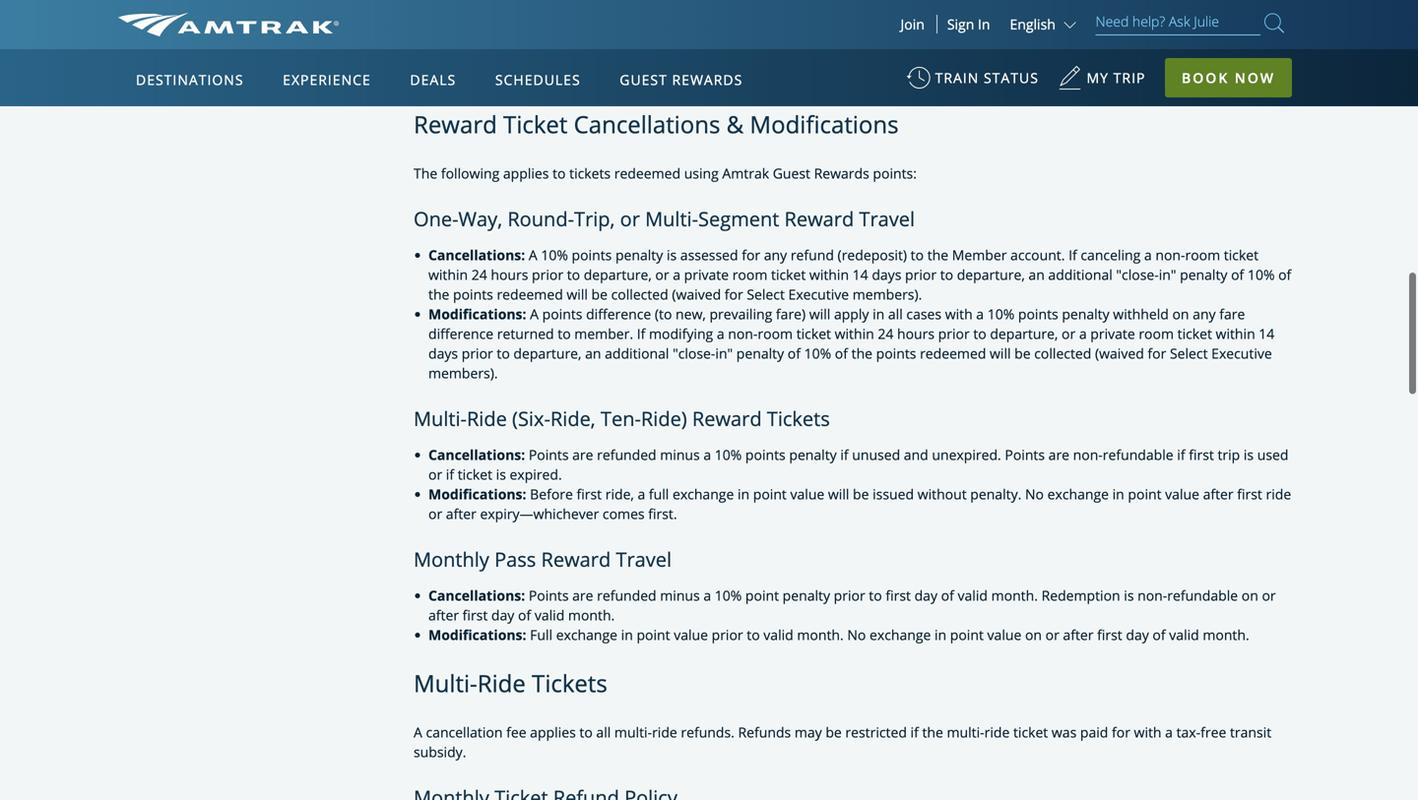 Task type: locate. For each thing, give the bounding box(es) containing it.
evoucher
[[665, 47, 726, 66]]

ride inside the before first ride, a full exchange in point value will be issued without penalty. no exchange in point value after first ride or after expiry—whichever comes first.
[[1266, 485, 1291, 504]]

any inside a points difference (to new, prevailing fare) will apply in all cases with a 10% points penalty withheld on any fare difference returned to member. if modifying a non-room ticket within 24 hours prior to departure, or a private room ticket within 14 days prior to departure, an additional "close-in" penalty of 10% of the points redeemed will be collected (waived for select executive members).
[[1193, 305, 1216, 323]]

an inside a points difference (to new, prevailing fare) will apply in all cases with a 10% points penalty withheld on any fare difference returned to member. if modifying a non-room ticket within 24 hours prior to departure, or a private room ticket within 14 days prior to departure, an additional "close-in" penalty of 10% of the points redeemed will be collected (waived for select executive members).
[[585, 344, 601, 363]]

monthly pass reward travel
[[414, 546, 672, 573]]

private inside a 10% points penalty is assessed for any refund (redeposit) to the member account. if canceling a non-room ticket within 24 hours prior to departure, or a private room ticket within 14 days prior to departure, an additional "close-in" penalty of 10% of the points redeemed will be collected (waived for select executive members).
[[684, 265, 729, 284]]

rewards down modifications
[[814, 164, 869, 183]]

multi- for (six-
[[414, 405, 467, 432]]

be inside a 10% points penalty is assessed for any refund (redeposit) to the member account. if canceling a non-room ticket within 24 hours prior to departure, or a private room ticket within 14 days prior to departure, an additional "close-in" penalty of 10% of the points redeemed will be collected (waived for select executive members).
[[592, 285, 608, 304]]

1 refunded from the top
[[597, 446, 657, 464]]

guest inside guest rewards popup button
[[620, 70, 668, 89]]

point
[[753, 485, 787, 504], [1128, 485, 1162, 504], [746, 587, 779, 605], [637, 626, 670, 645], [950, 626, 984, 645]]

1 vertical spatial refundable
[[1103, 446, 1174, 464]]

1 vertical spatial cancellations:
[[428, 446, 525, 464]]

is down 'one-way, round-trip, or multi-segment reward travel'
[[667, 246, 677, 264]]

0 horizontal spatial no
[[494, 67, 512, 85]]

guest up cancellations at the top of the page
[[620, 70, 668, 89]]

reward
[[414, 108, 497, 140], [785, 205, 854, 232], [692, 405, 762, 432], [541, 546, 611, 573]]

1 horizontal spatial "close-
[[1116, 265, 1159, 284]]

10% inside points are refunded minus a 10% point penalty prior to first day of valid month. redemption is non-refundable on or after first day of valid month.
[[715, 587, 742, 605]]

0 vertical spatial full
[[492, 7, 515, 26]]

status
[[984, 68, 1039, 87]]

0 horizontal spatial original
[[582, 7, 630, 26]]

a
[[550, 47, 557, 66], [1144, 246, 1152, 264], [673, 265, 681, 284], [976, 305, 984, 323], [717, 324, 725, 343], [1079, 324, 1087, 343], [704, 446, 711, 464], [638, 485, 645, 504], [704, 587, 711, 605], [1165, 723, 1173, 742]]

returned inside full refund to original form of payment with no fees if canceled 121 days or more before departure. 75% refund to original form of payment with 25% of total fare forfeited if canceled 120 to 15 days before departure. within 14 days of departure, 75% of total fare is returned as a non-refundable
[[471, 47, 528, 66]]

minus inside points are refunded minus a 10% point penalty prior to first day of valid month. redemption is non-refundable on or after first day of valid month.
[[660, 587, 700, 605]]

train status link
[[907, 59, 1039, 107]]

2 modifications: from the top
[[428, 485, 526, 504]]

first down trip
[[1237, 485, 1263, 504]]

evoucher with 25% of the total fare forfeited.
[[665, 47, 954, 66]]

be inside the before first ride, a full exchange in point value will be issued without penalty. no exchange in point value after first ride or after expiry—whichever comes first.
[[853, 485, 869, 504]]

1 vertical spatial guest
[[773, 164, 811, 183]]

guest right amtrak
[[773, 164, 811, 183]]

sign in button
[[947, 15, 990, 33]]

or inside a points difference (to new, prevailing fare) will apply in all cases with a 10% points penalty withheld on any fare difference returned to member. if modifying a non-room ticket within 24 hours prior to departure, or a private room ticket within 14 days prior to departure, an additional "close-in" penalty of 10% of the points redeemed will be collected (waived for select executive members).
[[1062, 324, 1076, 343]]

reward ticket cancellations & modifications
[[414, 108, 899, 140]]

1 multi- from the left
[[615, 723, 652, 742]]

points down monthly pass reward travel at left
[[529, 587, 569, 605]]

refund up as
[[518, 7, 562, 26]]

forfeited.
[[895, 47, 954, 66]]

form up evoucher
[[634, 7, 665, 26]]

1 horizontal spatial on
[[1173, 305, 1189, 323]]

1 vertical spatial full
[[530, 626, 553, 645]]

sign
[[947, 15, 974, 33]]

first inside points are refunded minus a 10% points penalty if unused and unexpired. points are non-refundable if first trip is used or if ticket is expired.
[[1189, 446, 1214, 464]]

be inside a points difference (to new, prevailing fare) will apply in all cases with a 10% points penalty withheld on any fare difference returned to member. if modifying a non-room ticket within 24 hours prior to departure, or a private room ticket within 14 days prior to departure, an additional "close-in" penalty of 10% of the points redeemed will be collected (waived for select executive members).
[[1015, 344, 1031, 363]]

is inside a 10% points penalty is assessed for any refund (redeposit) to the member account. if canceling a non-room ticket within 24 hours prior to departure, or a private room ticket within 14 days prior to departure, an additional "close-in" penalty of 10% of the points redeemed will be collected (waived for select executive members).
[[667, 246, 677, 264]]

reward down expiry—whichever
[[541, 546, 611, 573]]

for right paid
[[1112, 723, 1131, 742]]

refundable inside points are refunded minus a 10% points penalty if unused and unexpired. points are non-refundable if first trip is used or if ticket is expired.
[[1103, 446, 1174, 464]]

1 minus from the top
[[660, 446, 700, 464]]

redeemed inside a 10% points penalty is assessed for any refund (redeposit) to the member account. if canceling a non-room ticket within 24 hours prior to departure, or a private room ticket within 14 days prior to departure, an additional "close-in" penalty of 10% of the points redeemed will be collected (waived for select executive members).
[[497, 285, 563, 304]]

modifications: up multi-ride tickets
[[428, 626, 526, 645]]

1 horizontal spatial multi-
[[947, 723, 985, 742]]

additional down canceling at the right top
[[1048, 265, 1113, 284]]

in" up the withheld
[[1159, 265, 1177, 284]]

refunded for valid
[[597, 587, 657, 605]]

may inside a cancellation fee applies to all multi-ride refunds. refunds may be restricted if the multi-ride ticket was paid for with a tax-free transit subsidy.
[[795, 723, 822, 742]]

(waived
[[672, 285, 721, 304], [1095, 344, 1144, 363]]

issued
[[873, 485, 914, 504]]

modifications: down way,
[[428, 305, 526, 323]]

tax-
[[1177, 723, 1201, 742]]

1 horizontal spatial refund
[[791, 246, 834, 264]]

ticket inside points are refunded minus a 10% points penalty if unused and unexpired. points are non-refundable if first trip is used or if ticket is expired.
[[458, 465, 493, 484]]

sign in
[[947, 15, 990, 33]]

1 horizontal spatial additional
[[1048, 265, 1113, 284]]

reward down changes
[[414, 108, 497, 140]]

a inside a points difference (to new, prevailing fare) will apply in all cases with a 10% points penalty withheld on any fare difference returned to member. if modifying a non-room ticket within 24 hours prior to departure, or a private room ticket within 14 days prior to departure, an additional "close-in" penalty of 10% of the points redeemed will be collected (waived for select executive members).
[[530, 305, 539, 323]]

1 cancellations: from the top
[[428, 246, 525, 264]]

with right cases in the top right of the page
[[945, 305, 973, 323]]

the following applies to tickets redeemed using amtrak guest rewards points:
[[414, 164, 917, 183]]

any
[[764, 246, 787, 264], [1193, 305, 1216, 323]]

0 horizontal spatial executive
[[788, 285, 849, 304]]

of
[[669, 7, 682, 26], [463, 27, 477, 46], [602, 27, 615, 46], [1125, 27, 1138, 46], [1243, 27, 1256, 46], [792, 47, 805, 66], [1231, 265, 1244, 284], [1279, 265, 1292, 284], [788, 344, 801, 363], [835, 344, 848, 363], [941, 587, 954, 605], [518, 606, 531, 625], [1153, 626, 1166, 645]]

after down monthly
[[428, 606, 459, 625]]

may right 'refunds'
[[795, 723, 822, 742]]

1 horizontal spatial 24
[[878, 324, 894, 343]]

returned up ':'
[[471, 47, 528, 66]]

the inside a cancellation fee applies to all multi-ride refunds. refunds may be restricted if the multi-ride ticket was paid for with a tax-free transit subsidy.
[[922, 723, 943, 742]]

segment
[[698, 205, 779, 232]]

all
[[888, 305, 903, 323], [596, 723, 611, 742]]

0 horizontal spatial 25%
[[572, 27, 599, 46]]

canceled down no
[[752, 27, 809, 46]]

are down monthly pass reward travel at left
[[572, 587, 593, 605]]

0 vertical spatial day
[[915, 587, 938, 605]]

2 vertical spatial day
[[1126, 626, 1149, 645]]

in
[[612, 67, 624, 85], [873, 305, 885, 323], [738, 485, 750, 504], [1113, 485, 1125, 504], [621, 626, 633, 645], [935, 626, 947, 645]]

points up penalty.
[[1005, 446, 1045, 464]]

0 horizontal spatial on
[[1025, 626, 1042, 645]]

no right ':'
[[494, 67, 512, 85]]

0 vertical spatial "close-
[[1116, 265, 1159, 284]]

0 vertical spatial rewards
[[672, 70, 743, 89]]

1 horizontal spatial private
[[1091, 324, 1135, 343]]

changes : no fee, difference in fare may apply.
[[428, 67, 726, 85]]

0 vertical spatial 25%
[[572, 27, 599, 46]]

"close- inside a points difference (to new, prevailing fare) will apply in all cases with a 10% points penalty withheld on any fare difference returned to member. if modifying a non-room ticket within 24 hours prior to departure, or a private room ticket within 14 days prior to departure, an additional "close-in" penalty of 10% of the points redeemed will be collected (waived for select executive members).
[[673, 344, 715, 363]]

no inside the before first ride, a full exchange in point value will be issued without penalty. no exchange in point value after first ride or after expiry—whichever comes first.
[[1025, 485, 1044, 504]]

is inside points are refunded minus a 10% point penalty prior to first day of valid month. redemption is non-refundable on or after first day of valid month.
[[1124, 587, 1134, 605]]

redeemed
[[614, 164, 681, 183], [497, 285, 563, 304], [920, 344, 986, 363]]

ride left the refunds.
[[652, 723, 677, 742]]

minus down ride)
[[660, 446, 700, 464]]

fare down '15'
[[866, 47, 891, 66]]

prior inside points are refunded minus a 10% point penalty prior to first day of valid month. redemption is non-refundable on or after first day of valid month.
[[834, 587, 865, 605]]

3 modifications: from the top
[[428, 626, 526, 645]]

1 vertical spatial (waived
[[1095, 344, 1144, 363]]

transit
[[1230, 723, 1272, 742]]

1 vertical spatial minus
[[660, 587, 700, 605]]

refunded inside points are refunded minus a 10% points penalty if unused and unexpired. points are non-refundable if first trip is used or if ticket is expired.
[[597, 446, 657, 464]]

2 horizontal spatial on
[[1242, 587, 1259, 605]]

multi- for tickets
[[414, 668, 477, 700]]

trip
[[1114, 68, 1146, 87]]

1 vertical spatial if
[[637, 324, 646, 343]]

will
[[567, 285, 588, 304], [809, 305, 831, 323], [990, 344, 1011, 363], [828, 485, 849, 504]]

ticket inside a cancellation fee applies to all multi-ride refunds. refunds may be restricted if the multi-ride ticket was paid for with a tax-free transit subsidy.
[[1013, 723, 1048, 742]]

redeemed down cases in the top right of the page
[[920, 344, 986, 363]]

2 minus from the top
[[660, 587, 700, 605]]

on inside a points difference (to new, prevailing fare) will apply in all cases with a 10% points penalty withheld on any fare difference returned to member. if modifying a non-room ticket within 24 hours prior to departure, or a private room ticket within 14 days prior to departure, an additional "close-in" penalty of 10% of the points redeemed will be collected (waived for select executive members).
[[1173, 305, 1189, 323]]

with
[[746, 7, 774, 26], [541, 27, 568, 46], [730, 47, 757, 66], [945, 305, 973, 323], [1134, 723, 1162, 742]]

1 vertical spatial "close-
[[673, 344, 715, 363]]

executive
[[788, 285, 849, 304], [1212, 344, 1272, 363]]

paid
[[1080, 723, 1108, 742]]

25% up changes : no fee, difference in fare may apply.
[[572, 27, 599, 46]]

a 10% points penalty is assessed for any refund (redeposit) to the member account. if canceling a non-room ticket within 24 hours prior to departure, or a private room ticket within 14 days prior to departure, an additional "close-in" penalty of 10% of the points redeemed will be collected (waived for select executive members).
[[428, 246, 1292, 304]]

room
[[1185, 246, 1221, 264], [733, 265, 768, 284], [758, 324, 793, 343], [1139, 324, 1174, 343]]

refunded down multi-ride (six-ride, ten-ride) reward tickets
[[597, 446, 657, 464]]

2 horizontal spatial refund
[[1165, 7, 1208, 26]]

0 vertical spatial if
[[1069, 246, 1077, 264]]

1 vertical spatial all
[[596, 723, 611, 742]]

executive inside a points difference (to new, prevailing fare) will apply in all cases with a 10% points penalty withheld on any fare difference returned to member. if modifying a non-room ticket within 24 hours prior to departure, or a private room ticket within 14 days prior to departure, an additional "close-in" penalty of 10% of the points redeemed will be collected (waived for select executive members).
[[1212, 344, 1272, 363]]

hours inside a points difference (to new, prevailing fare) will apply in all cases with a 10% points penalty withheld on any fare difference returned to member. if modifying a non-room ticket within 24 hours prior to departure, or a private room ticket within 14 days prior to departure, an additional "close-in" penalty of 10% of the points redeemed will be collected (waived for select executive members).
[[897, 324, 935, 343]]

exchange
[[673, 485, 734, 504], [1048, 485, 1109, 504], [556, 626, 618, 645], [870, 626, 931, 645]]

1 horizontal spatial executive
[[1212, 344, 1272, 363]]

difference
[[543, 67, 608, 85], [586, 305, 651, 323], [428, 324, 494, 343]]

will inside the before first ride, a full exchange in point value will be issued without penalty. no exchange in point value after first ride or after expiry—whichever comes first.
[[828, 485, 849, 504]]

or inside full refund to original form of payment with no fees if canceled 121 days or more before departure. 75% refund to original form of payment with 25% of total fare forfeited if canceled 120 to 15 days before departure. within 14 days of departure, 75% of total fare is returned as a non-refundable
[[960, 7, 974, 26]]

2 vertical spatial 14
[[1259, 324, 1275, 343]]

after
[[1203, 485, 1234, 504], [446, 505, 477, 524], [428, 606, 459, 625], [1063, 626, 1094, 645]]

an down member.
[[585, 344, 601, 363]]

0 vertical spatial hours
[[491, 265, 528, 284]]

if left trip
[[1177, 446, 1185, 464]]

points inside points are refunded minus a 10% point penalty prior to first day of valid month. redemption is non-refundable on or after first day of valid month.
[[529, 587, 569, 605]]

with down the "forfeited"
[[730, 47, 757, 66]]

for inside a cancellation fee applies to all multi-ride refunds. refunds may be restricted if the multi-ride ticket was paid for with a tax-free transit subsidy.
[[1112, 723, 1131, 742]]

travel down 'first.'
[[616, 546, 672, 573]]

ride
[[1266, 485, 1291, 504], [652, 723, 677, 742], [985, 723, 1010, 742]]

are for points are refunded minus a 10% points penalty if unused and unexpired. points are non-refundable if first trip is used or if ticket is expired.
[[572, 446, 593, 464]]

2 horizontal spatial redeemed
[[920, 344, 986, 363]]

1 horizontal spatial original
[[1228, 7, 1277, 26]]

total up guest rewards
[[619, 27, 648, 46]]

first down redemption at the bottom of page
[[1097, 626, 1123, 645]]

full
[[492, 7, 515, 26], [530, 626, 553, 645]]

1 vertical spatial departure.
[[955, 27, 1023, 46]]

an
[[1029, 265, 1045, 284], [585, 344, 601, 363]]

"close- down canceling at the right top
[[1116, 265, 1159, 284]]

1 vertical spatial difference
[[586, 305, 651, 323]]

a inside a cancellation fee applies to all multi-ride refunds. refunds may be restricted if the multi-ride ticket was paid for with a tax-free transit subsidy.
[[1165, 723, 1173, 742]]

0 horizontal spatial in"
[[715, 344, 733, 363]]

ride
[[467, 405, 507, 432], [477, 668, 526, 700]]

points
[[572, 246, 612, 264], [453, 285, 493, 304], [542, 305, 583, 323], [1018, 305, 1059, 323], [876, 344, 916, 363], [746, 446, 786, 464]]

application inside banner
[[191, 164, 664, 440]]

may down evoucher link
[[657, 67, 684, 85]]

month. down monthly pass reward travel at left
[[568, 606, 615, 625]]

points inside points are refunded minus a 10% points penalty if unused and unexpired. points are non-refundable if first trip is used or if ticket is expired.
[[746, 446, 786, 464]]

application
[[191, 164, 664, 440]]

1 vertical spatial 14
[[853, 265, 868, 284]]

is
[[458, 47, 468, 66], [667, 246, 677, 264], [1244, 446, 1254, 464], [496, 465, 506, 484], [1124, 587, 1134, 605]]

for up prevailing
[[725, 285, 743, 304]]

1 vertical spatial modifications:
[[428, 485, 526, 504]]

1 vertical spatial executive
[[1212, 344, 1272, 363]]

departure. up within
[[1062, 7, 1130, 26]]

0 vertical spatial 24
[[472, 265, 487, 284]]

cancellations: for hours
[[428, 246, 525, 264]]

experience button
[[275, 52, 379, 107]]

1 horizontal spatial members).
[[853, 285, 922, 304]]

applies inside a cancellation fee applies to all multi-ride refunds. refunds may be restricted if the multi-ride ticket was paid for with a tax-free transit subsidy.
[[530, 723, 576, 742]]

the right the restricted
[[922, 723, 943, 742]]

hours
[[491, 265, 528, 284], [897, 324, 935, 343]]

days
[[927, 7, 957, 26], [876, 27, 905, 46], [1091, 27, 1121, 46], [872, 265, 902, 284], [428, 344, 458, 363]]

25% inside full refund to original form of payment with no fees if canceled 121 days or more before departure. 75% refund to original form of payment with 25% of total fare forfeited if canceled 120 to 15 days before departure. within 14 days of departure, 75% of total fare is returned as a non-refundable
[[572, 27, 599, 46]]

departure, down 'member'
[[957, 265, 1025, 284]]

a
[[529, 246, 538, 264], [530, 305, 539, 323], [414, 723, 422, 742]]

any right the withheld
[[1193, 305, 1216, 323]]

0 horizontal spatial private
[[684, 265, 729, 284]]

multi- right the restricted
[[947, 723, 985, 742]]

hours down cases in the top right of the page
[[897, 324, 935, 343]]

cancellations: for if
[[428, 446, 525, 464]]

2 cancellations: from the top
[[428, 446, 525, 464]]

travel up '(redeposit)'
[[859, 205, 915, 232]]

2 refunded from the top
[[597, 587, 657, 605]]

ride down used
[[1266, 485, 1291, 504]]

banner
[[0, 0, 1418, 455]]

returned inside a points difference (to new, prevailing fare) will apply in all cases with a 10% points penalty withheld on any fare difference returned to member. if modifying a non-room ticket within 24 hours prior to departure, or a private room ticket within 14 days prior to departure, an additional "close-in" penalty of 10% of the points redeemed will be collected (waived for select executive members).
[[497, 324, 554, 343]]

schedules link
[[487, 49, 589, 106]]

0 horizontal spatial collected
[[611, 285, 669, 304]]

in"
[[1159, 265, 1177, 284], [715, 344, 733, 363]]

0 vertical spatial minus
[[660, 446, 700, 464]]

15
[[856, 27, 872, 46]]

24
[[472, 265, 487, 284], [878, 324, 894, 343]]

applies right the fee
[[530, 723, 576, 742]]

24 inside a 10% points penalty is assessed for any refund (redeposit) to the member account. if canceling a non-room ticket within 24 hours prior to departure, or a private room ticket within 14 days prior to departure, an additional "close-in" penalty of 10% of the points redeemed will be collected (waived for select executive members).
[[472, 265, 487, 284]]

select
[[747, 285, 785, 304], [1170, 344, 1208, 363]]

rewards down evoucher link
[[672, 70, 743, 89]]

penalty
[[616, 246, 663, 264], [1180, 265, 1228, 284], [1062, 305, 1110, 323], [737, 344, 784, 363], [789, 446, 837, 464], [783, 587, 830, 605]]

0 vertical spatial refundable
[[591, 47, 661, 66]]

cancellations: down monthly
[[428, 587, 525, 605]]

0 vertical spatial executive
[[788, 285, 849, 304]]

hours inside a 10% points penalty is assessed for any refund (redeposit) to the member account. if canceling a non-room ticket within 24 hours prior to departure, or a private room ticket within 14 days prior to departure, an additional "close-in" penalty of 10% of the points redeemed will be collected (waived for select executive members).
[[491, 265, 528, 284]]

0 horizontal spatial travel
[[616, 546, 672, 573]]

0 horizontal spatial (waived
[[672, 285, 721, 304]]

with left tax-
[[1134, 723, 1162, 742]]

multi- left (six-
[[414, 405, 467, 432]]

1 vertical spatial returned
[[497, 324, 554, 343]]

is up changes
[[458, 47, 468, 66]]

75% up the trip
[[1134, 7, 1161, 26]]

canceled up '15'
[[840, 7, 896, 26]]

0 vertical spatial refunded
[[597, 446, 657, 464]]

expiry—whichever
[[480, 505, 599, 524]]

original up now on the top of page
[[1228, 7, 1277, 26]]

minus inside points are refunded minus a 10% points penalty if unused and unexpired. points are non-refundable if first trip is used or if ticket is expired.
[[660, 446, 700, 464]]

1 original from the left
[[582, 7, 630, 26]]

english button
[[1010, 15, 1081, 33]]

(waived inside a points difference (to new, prevailing fare) will apply in all cases with a 10% points penalty withheld on any fare difference returned to member. if modifying a non-room ticket within 24 hours prior to departure, or a private room ticket within 14 days prior to departure, an additional "close-in" penalty of 10% of the points redeemed will be collected (waived for select executive members).
[[1095, 344, 1144, 363]]

modifications: for hours
[[428, 305, 526, 323]]

1 horizontal spatial departure.
[[1062, 7, 1130, 26]]

0 vertical spatial on
[[1173, 305, 1189, 323]]

executive inside a 10% points penalty is assessed for any refund (redeposit) to the member account. if canceling a non-room ticket within 24 hours prior to departure, or a private room ticket within 14 days prior to departure, an additional "close-in" penalty of 10% of the points redeemed will be collected (waived for select executive members).
[[788, 285, 849, 304]]

cancellation
[[426, 723, 503, 742]]

(waived down the withheld
[[1095, 344, 1144, 363]]

1 vertical spatial tickets
[[532, 668, 608, 700]]

are inside points are refunded minus a 10% point penalty prior to first day of valid month. redemption is non-refundable on or after first day of valid month.
[[572, 587, 593, 605]]

exchange down points are refunded minus a 10% point penalty prior to first day of valid month. redemption is non-refundable on or after first day of valid month.
[[870, 626, 931, 645]]

0 vertical spatial 75%
[[1134, 7, 1161, 26]]

1 horizontal spatial any
[[1193, 305, 1216, 323]]

with up as
[[541, 27, 568, 46]]

ride left (six-
[[467, 405, 507, 432]]

the
[[808, 47, 829, 66], [928, 246, 949, 264], [428, 285, 450, 304], [852, 344, 873, 363], [922, 723, 943, 742]]

to inside a cancellation fee applies to all multi-ride refunds. refunds may be restricted if the multi-ride ticket was paid for with a tax-free transit subsidy.
[[580, 723, 593, 742]]

"close- inside a 10% points penalty is assessed for any refund (redeposit) to the member account. if canceling a non-room ticket within 24 hours prior to departure, or a private room ticket within 14 days prior to departure, an additional "close-in" penalty of 10% of the points redeemed will be collected (waived for select executive members).
[[1116, 265, 1159, 284]]

2 multi- from the left
[[947, 723, 985, 742]]

2 vertical spatial redeemed
[[920, 344, 986, 363]]

a inside a 10% points penalty is assessed for any refund (redeposit) to the member account. if canceling a non-room ticket within 24 hours prior to departure, or a private room ticket within 14 days prior to departure, an additional "close-in" penalty of 10% of the points redeemed will be collected (waived for select executive members).
[[529, 246, 538, 264]]

all right the fee
[[596, 723, 611, 742]]

departure, inside full refund to original form of payment with no fees if canceled 121 days or more before departure. 75% refund to original form of payment with 25% of total fare forfeited if canceled 120 to 15 days before departure. within 14 days of departure, 75% of total fare is returned as a non-refundable
[[1141, 27, 1209, 46]]

1 vertical spatial a
[[530, 305, 539, 323]]

departure, down member.
[[514, 344, 582, 363]]

fare inside a points difference (to new, prevailing fare) will apply in all cases with a 10% points penalty withheld on any fare difference returned to member. if modifying a non-room ticket within 24 hours prior to departure, or a private room ticket within 14 days prior to departure, an additional "close-in" penalty of 10% of the points redeemed will be collected (waived for select executive members).
[[1220, 305, 1245, 323]]

refunded
[[597, 446, 657, 464], [597, 587, 657, 605]]

refunds.
[[681, 723, 735, 742]]

0 horizontal spatial 24
[[472, 265, 487, 284]]

in inside a points difference (to new, prevailing fare) will apply in all cases with a 10% points penalty withheld on any fare difference returned to member. if modifying a non-room ticket within 24 hours prior to departure, or a private room ticket within 14 days prior to departure, an additional "close-in" penalty of 10% of the points redeemed will be collected (waived for select executive members).
[[873, 305, 885, 323]]

original up changes : no fee, difference in fare may apply.
[[582, 7, 630, 26]]

1 vertical spatial select
[[1170, 344, 1208, 363]]

value
[[790, 485, 825, 504], [1165, 485, 1200, 504], [674, 626, 708, 645], [987, 626, 1022, 645]]

be inside a cancellation fee applies to all multi-ride refunds. refunds may be restricted if the multi-ride ticket was paid for with a tax-free transit subsidy.
[[826, 723, 842, 742]]

are for points are refunded minus a 10% point penalty prior to first day of valid month. redemption is non-refundable on or after first day of valid month.
[[572, 587, 593, 605]]

before
[[1016, 7, 1059, 26], [909, 27, 951, 46]]

3 cancellations: from the top
[[428, 587, 525, 605]]

24 down way,
[[472, 265, 487, 284]]

is inside full refund to original form of payment with no fees if canceled 121 days or more before departure. 75% refund to original form of payment with 25% of total fare forfeited if canceled 120 to 15 days before departure. within 14 days of departure, 75% of total fare is returned as a non-refundable
[[458, 47, 468, 66]]

1 horizontal spatial payment
[[685, 7, 742, 26]]

multi- left the refunds.
[[615, 723, 652, 742]]

0 vertical spatial tickets
[[767, 405, 830, 432]]

refunded for expired.
[[597, 446, 657, 464]]

1 horizontal spatial may
[[795, 723, 822, 742]]

if
[[828, 7, 836, 26], [740, 27, 748, 46], [841, 446, 849, 464], [1177, 446, 1185, 464], [446, 465, 454, 484], [911, 723, 919, 742]]

month.
[[991, 587, 1038, 605], [568, 606, 615, 625], [797, 626, 844, 645], [1203, 626, 1250, 645]]

if inside a points difference (to new, prevailing fare) will apply in all cases with a 10% points penalty withheld on any fare difference returned to member. if modifying a non-room ticket within 24 hours prior to departure, or a private room ticket within 14 days prior to departure, an additional "close-in" penalty of 10% of the points redeemed will be collected (waived for select executive members).
[[637, 324, 646, 343]]

hours down way,
[[491, 265, 528, 284]]

ride for tickets
[[477, 668, 526, 700]]

a cancellation fee applies to all multi-ride refunds. refunds may be restricted if the multi-ride ticket was paid for with a tax-free transit subsidy.
[[414, 723, 1272, 762]]

room down the fare)
[[758, 324, 793, 343]]

total up now on the top of page
[[1260, 27, 1289, 46]]

2 vertical spatial cancellations:
[[428, 587, 525, 605]]

total
[[619, 27, 648, 46], [1260, 27, 1289, 46], [833, 47, 862, 66]]

1 vertical spatial may
[[795, 723, 822, 742]]

unexpired.
[[932, 446, 1001, 464]]

1 vertical spatial private
[[1091, 324, 1135, 343]]

0 vertical spatial ride
[[467, 405, 507, 432]]

1 horizontal spatial in"
[[1159, 265, 1177, 284]]

in" inside a 10% points penalty is assessed for any refund (redeposit) to the member account. if canceling a non-room ticket within 24 hours prior to departure, or a private room ticket within 14 days prior to departure, an additional "close-in" penalty of 10% of the points redeemed will be collected (waived for select executive members).
[[1159, 265, 1177, 284]]

if right member.
[[637, 324, 646, 343]]

1 horizontal spatial tickets
[[767, 405, 830, 432]]

collected inside a 10% points penalty is assessed for any refund (redeposit) to the member account. if canceling a non-room ticket within 24 hours prior to departure, or a private room ticket within 14 days prior to departure, an additional "close-in" penalty of 10% of the points redeemed will be collected (waived for select executive members).
[[611, 285, 669, 304]]

non- inside points are refunded minus a 10% point penalty prior to first day of valid month. redemption is non-refundable on or after first day of valid month.
[[1138, 587, 1167, 605]]

1 vertical spatial canceled
[[752, 27, 809, 46]]

modifications:
[[428, 305, 526, 323], [428, 485, 526, 504], [428, 626, 526, 645]]

(waived up new,
[[672, 285, 721, 304]]

original
[[582, 7, 630, 26], [1228, 7, 1277, 26]]

banner containing join
[[0, 0, 1418, 455]]

1 horizontal spatial hours
[[897, 324, 935, 343]]

"close-
[[1116, 265, 1159, 284], [673, 344, 715, 363]]

redeemed up 'one-way, round-trip, or multi-segment reward travel'
[[614, 164, 681, 183]]

using
[[684, 164, 719, 183]]

2 horizontal spatial day
[[1126, 626, 1149, 645]]

1 vertical spatial an
[[585, 344, 601, 363]]

cancellations: up expired.
[[428, 446, 525, 464]]

1 horizontal spatial 14
[[1072, 27, 1088, 46]]

Please enter your search item search field
[[1096, 10, 1261, 35]]

departure, up book
[[1141, 27, 1209, 46]]

points for points are refunded minus a 10% points penalty if unused and unexpired. points are non-refundable if first trip is used or if ticket is expired.
[[529, 446, 569, 464]]

full inside full refund to original form of payment with no fees if canceled 121 days or more before departure. 75% refund to original form of payment with 25% of total fare forfeited if canceled 120 to 15 days before departure. within 14 days of departure, 75% of total fare is returned as a non-refundable
[[492, 7, 515, 26]]

or
[[960, 7, 974, 26], [620, 205, 640, 232], [655, 265, 669, 284], [1062, 324, 1076, 343], [428, 465, 442, 484], [428, 505, 442, 524], [1262, 587, 1276, 605], [1046, 626, 1060, 645]]

on inside points are refunded minus a 10% point penalty prior to first day of valid month. redemption is non-refundable on or after first day of valid month.
[[1242, 587, 1259, 605]]

0 vertical spatial returned
[[471, 47, 528, 66]]

fare up evoucher
[[652, 27, 678, 46]]

cancellations:
[[428, 246, 525, 264], [428, 446, 525, 464], [428, 587, 525, 605]]

refund up book
[[1165, 7, 1208, 26]]

point inside points are refunded minus a 10% point penalty prior to first day of valid month. redemption is non-refundable on or after first day of valid month.
[[746, 587, 779, 605]]

refundable
[[591, 47, 661, 66], [1103, 446, 1174, 464], [1167, 587, 1238, 605]]

1 horizontal spatial no
[[847, 626, 866, 645]]

no right penalty.
[[1025, 485, 1044, 504]]

applies up round- on the top of the page
[[503, 164, 549, 183]]

0 vertical spatial departure.
[[1062, 7, 1130, 26]]

1 horizontal spatial all
[[888, 305, 903, 323]]

redeemed down round- on the top of the page
[[497, 285, 563, 304]]

the down one-
[[428, 285, 450, 304]]

1 horizontal spatial travel
[[859, 205, 915, 232]]

1 modifications: from the top
[[428, 305, 526, 323]]

cancellations: down way,
[[428, 246, 525, 264]]

1 horizontal spatial an
[[1029, 265, 1045, 284]]

1 vertical spatial any
[[1193, 305, 1216, 323]]

2 vertical spatial modifications:
[[428, 626, 526, 645]]

additional
[[1048, 265, 1113, 284], [605, 344, 669, 363]]

1 vertical spatial payment
[[480, 27, 537, 46]]

10%
[[541, 246, 568, 264], [1248, 265, 1275, 284], [988, 305, 1015, 323], [804, 344, 831, 363], [715, 446, 742, 464], [715, 587, 742, 605]]

departure, down 'account.' on the right
[[990, 324, 1058, 343]]

select inside a points difference (to new, prevailing fare) will apply in all cases with a 10% points penalty withheld on any fare difference returned to member. if modifying a non-room ticket within 24 hours prior to departure, or a private room ticket within 14 days prior to departure, an additional "close-in" penalty of 10% of the points redeemed will be collected (waived for select executive members).
[[1170, 344, 1208, 363]]

1 vertical spatial applies
[[530, 723, 576, 742]]

cancellations: for first
[[428, 587, 525, 605]]

2 vertical spatial multi-
[[414, 668, 477, 700]]

1 vertical spatial 24
[[878, 324, 894, 343]]

are
[[572, 446, 593, 464], [1049, 446, 1070, 464], [572, 587, 593, 605]]

75%
[[1134, 7, 1161, 26], [1213, 27, 1240, 46]]

after inside points are refunded minus a 10% point penalty prior to first day of valid month. redemption is non-refundable on or after first day of valid month.
[[428, 606, 459, 625]]

collected inside a points difference (to new, prevailing fare) will apply in all cases with a 10% points penalty withheld on any fare difference returned to member. if modifying a non-room ticket within 24 hours prior to departure, or a private room ticket within 14 days prior to departure, an additional "close-in" penalty of 10% of the points redeemed will be collected (waived for select executive members).
[[1034, 344, 1092, 363]]

to inside points are refunded minus a 10% point penalty prior to first day of valid month. redemption is non-refundable on or after first day of valid month.
[[869, 587, 882, 605]]

all inside a cancellation fee applies to all multi-ride refunds. refunds may be restricted if the multi-ride ticket was paid for with a tax-free transit subsidy.
[[596, 723, 611, 742]]

prior
[[532, 265, 563, 284], [905, 265, 937, 284], [938, 324, 970, 343], [462, 344, 493, 363], [834, 587, 865, 605], [712, 626, 743, 645]]

if right the restricted
[[911, 723, 919, 742]]

1 vertical spatial no
[[1025, 485, 1044, 504]]

for down the withheld
[[1148, 344, 1167, 363]]

(waived inside a 10% points penalty is assessed for any refund (redeposit) to the member account. if canceling a non-room ticket within 24 hours prior to departure, or a private room ticket within 14 days prior to departure, an additional "close-in" penalty of 10% of the points redeemed will be collected (waived for select executive members).
[[672, 285, 721, 304]]

1 horizontal spatial 25%
[[761, 47, 788, 66]]

first left trip
[[1189, 446, 1214, 464]]

points up expired.
[[529, 446, 569, 464]]

is right redemption at the bottom of page
[[1124, 587, 1134, 605]]

fare)
[[776, 305, 806, 323]]

2 horizontal spatial ride
[[1266, 485, 1291, 504]]

0 vertical spatial collected
[[611, 285, 669, 304]]



Task type: describe. For each thing, give the bounding box(es) containing it.
120
[[812, 27, 836, 46]]

1 vertical spatial travel
[[616, 546, 672, 573]]

expired.
[[510, 465, 562, 484]]

following
[[441, 164, 500, 183]]

2 horizontal spatial total
[[1260, 27, 1289, 46]]

my trip
[[1087, 68, 1146, 87]]

the
[[414, 164, 438, 183]]

withheld
[[1113, 305, 1169, 323]]

book now
[[1182, 68, 1276, 87]]

0 horizontal spatial ride
[[652, 723, 677, 742]]

room up prevailing
[[733, 265, 768, 284]]

reward right ride)
[[692, 405, 762, 432]]

redemption
[[1042, 587, 1121, 605]]

exchange right penalty.
[[1048, 485, 1109, 504]]

fee,
[[516, 67, 540, 85]]

0 vertical spatial multi-
[[645, 205, 698, 232]]

(to
[[655, 305, 672, 323]]

additional inside a 10% points penalty is assessed for any refund (redeposit) to the member account. if canceling a non-room ticket within 24 hours prior to departure, or a private room ticket within 14 days prior to departure, an additional "close-in" penalty of 10% of the points redeemed will be collected (waived for select executive members).
[[1048, 265, 1113, 284]]

cancellations
[[574, 108, 720, 140]]

2 vertical spatial no
[[847, 626, 866, 645]]

member.
[[575, 324, 633, 343]]

ride for (six-
[[467, 405, 507, 432]]

if up monthly
[[446, 465, 454, 484]]

if right fees
[[828, 7, 836, 26]]

additional inside a points difference (to new, prevailing fare) will apply in all cases with a 10% points penalty withheld on any fare difference returned to member. if modifying a non-room ticket within 24 hours prior to departure, or a private room ticket within 14 days prior to departure, an additional "close-in" penalty of 10% of the points redeemed will be collected (waived for select executive members).
[[605, 344, 669, 363]]

destinations
[[136, 70, 244, 89]]

10% inside points are refunded minus a 10% points penalty if unused and unexpired. points are non-refundable if first trip is used or if ticket is expired.
[[715, 446, 742, 464]]

2 vertical spatial difference
[[428, 324, 494, 343]]

penalty inside points are refunded minus a 10% point penalty prior to first day of valid month. redemption is non-refundable on or after first day of valid month.
[[783, 587, 830, 605]]

was
[[1052, 723, 1077, 742]]

guest rewards button
[[612, 52, 751, 107]]

my
[[1087, 68, 1109, 87]]

refunds:
[[428, 7, 489, 26]]

points for points are refunded minus a 10% point penalty prior to first day of valid month. redemption is non-refundable on or after first day of valid month.
[[529, 587, 569, 605]]

reward up '(redeposit)'
[[785, 205, 854, 232]]

(six-
[[512, 405, 551, 432]]

changes
[[428, 67, 486, 85]]

0 horizontal spatial departure.
[[955, 27, 1023, 46]]

1 vertical spatial form
[[428, 27, 460, 46]]

non- inside points are refunded minus a 10% points penalty if unused and unexpired. points are non-refundable if first trip is used or if ticket is expired.
[[1073, 446, 1103, 464]]

penalty inside points are refunded minus a 10% points penalty if unused and unexpired. points are non-refundable if first trip is used or if ticket is expired.
[[789, 446, 837, 464]]

first down monthly
[[463, 606, 488, 625]]

trip,
[[574, 205, 615, 232]]

after down trip
[[1203, 485, 1234, 504]]

exchange down monthly pass reward travel at left
[[556, 626, 618, 645]]

ride)
[[641, 405, 687, 432]]

24 inside a points difference (to new, prevailing fare) will apply in all cases with a 10% points penalty withheld on any fare difference returned to member. if modifying a non-room ticket within 24 hours prior to departure, or a private room ticket within 14 days prior to departure, an additional "close-in" penalty of 10% of the points redeemed will be collected (waived for select executive members).
[[878, 324, 894, 343]]

ticket
[[503, 108, 568, 140]]

or inside a 10% points penalty is assessed for any refund (redeposit) to the member account. if canceling a non-room ticket within 24 hours prior to departure, or a private room ticket within 14 days prior to departure, an additional "close-in" penalty of 10% of the points redeemed will be collected (waived for select executive members).
[[655, 265, 669, 284]]

with left no
[[746, 7, 774, 26]]

before first ride, a full exchange in point value will be issued without penalty. no exchange in point value after first ride or after expiry—whichever comes first.
[[428, 485, 1291, 524]]

and
[[904, 446, 929, 464]]

after down redemption at the bottom of page
[[1063, 626, 1094, 645]]

14 inside a points difference (to new, prevailing fare) will apply in all cases with a 10% points penalty withheld on any fare difference returned to member. if modifying a non-room ticket within 24 hours prior to departure, or a private room ticket within 14 days prior to departure, an additional "close-in" penalty of 10% of the points redeemed will be collected (waived for select executive members).
[[1259, 324, 1275, 343]]

way,
[[459, 205, 502, 232]]

0 horizontal spatial refund
[[518, 7, 562, 26]]

0 vertical spatial difference
[[543, 67, 608, 85]]

non- inside a 10% points penalty is assessed for any refund (redeposit) to the member account. if canceling a non-room ticket within 24 hours prior to departure, or a private room ticket within 14 days prior to departure, an additional "close-in" penalty of 10% of the points redeemed will be collected (waived for select executive members).
[[1156, 246, 1185, 264]]

or inside points are refunded minus a 10% points penalty if unused and unexpired. points are non-refundable if first trip is used or if ticket is expired.
[[428, 465, 442, 484]]

in
[[978, 15, 990, 33]]

is right trip
[[1244, 446, 1254, 464]]

0 vertical spatial applies
[[503, 164, 549, 183]]

a inside points are refunded minus a 10% points penalty if unused and unexpired. points are non-refundable if first trip is used or if ticket is expired.
[[704, 446, 711, 464]]

join
[[901, 15, 925, 33]]

in" inside a points difference (to new, prevailing fare) will apply in all cases with a 10% points penalty withheld on any fare difference returned to member. if modifying a non-room ticket within 24 hours prior to departure, or a private room ticket within 14 days prior to departure, an additional "close-in" penalty of 10% of the points redeemed will be collected (waived for select executive members).
[[715, 344, 733, 363]]

modifications: for if
[[428, 485, 526, 504]]

modifying
[[649, 324, 713, 343]]

round-
[[508, 205, 574, 232]]

if right the "forfeited"
[[740, 27, 748, 46]]

fare up deals
[[428, 47, 454, 66]]

days inside a points difference (to new, prevailing fare) will apply in all cases with a 10% points penalty withheld on any fare difference returned to member. if modifying a non-room ticket within 24 hours prior to departure, or a private room ticket within 14 days prior to departure, an additional "close-in" penalty of 10% of the points redeemed will be collected (waived for select executive members).
[[428, 344, 458, 363]]

member
[[952, 246, 1007, 264]]

fee
[[506, 723, 527, 742]]

or inside the before first ride, a full exchange in point value will be issued without penalty. no exchange in point value after first ride or after expiry—whichever comes first.
[[428, 505, 442, 524]]

modifications
[[750, 108, 899, 140]]

points:
[[873, 164, 917, 183]]

points are refunded minus a 10% points penalty if unused and unexpired. points are non-refundable if first trip is used or if ticket is expired.
[[428, 446, 1289, 484]]

apply.
[[688, 67, 726, 85]]

ride,
[[605, 485, 634, 504]]

0 vertical spatial before
[[1016, 7, 1059, 26]]

modifications: full exchange in point value prior to valid month. no exchange in point value on or after first day of valid month.
[[428, 626, 1250, 645]]

subsidy.
[[414, 743, 466, 762]]

0 vertical spatial form
[[634, 7, 665, 26]]

0 vertical spatial payment
[[685, 7, 742, 26]]

more
[[978, 7, 1012, 26]]

(redeposit)
[[838, 246, 907, 264]]

days inside a 10% points penalty is assessed for any refund (redeposit) to the member account. if canceling a non-room ticket within 24 hours prior to departure, or a private room ticket within 14 days prior to departure, an additional "close-in" penalty of 10% of the points redeemed will be collected (waived for select executive members).
[[872, 265, 902, 284]]

for inside a points difference (to new, prevailing fare) will apply in all cases with a 10% points penalty withheld on any fare difference returned to member. if modifying a non-room ticket within 24 hours prior to departure, or a private room ticket within 14 days prior to departure, an additional "close-in" penalty of 10% of the points redeemed will be collected (waived for select executive members).
[[1148, 344, 1167, 363]]

0 vertical spatial travel
[[859, 205, 915, 232]]

members). inside a points difference (to new, prevailing fare) will apply in all cases with a 10% points penalty withheld on any fare difference returned to member. if modifying a non-room ticket within 24 hours prior to departure, or a private room ticket within 14 days prior to departure, an additional "close-in" penalty of 10% of the points redeemed will be collected (waived for select executive members).
[[428, 364, 498, 383]]

select inside a 10% points penalty is assessed for any refund (redeposit) to the member account. if canceling a non-room ticket within 24 hours prior to departure, or a private room ticket within 14 days prior to departure, an additional "close-in" penalty of 10% of the points redeemed will be collected (waived for select executive members).
[[747, 285, 785, 304]]

a points difference (to new, prevailing fare) will apply in all cases with a 10% points penalty withheld on any fare difference returned to member. if modifying a non-room ticket within 24 hours prior to departure, or a private room ticket within 14 days prior to departure, an additional "close-in" penalty of 10% of the points redeemed will be collected (waived for select executive members).
[[428, 305, 1275, 383]]

a for modifications:
[[530, 305, 539, 323]]

evoucher link
[[665, 47, 726, 66]]

a inside full refund to original form of payment with no fees if canceled 121 days or more before departure. 75% refund to original form of payment with 25% of total fare forfeited if canceled 120 to 15 days before departure. within 14 days of departure, 75% of total fare is returned as a non-refundable
[[550, 47, 557, 66]]

with inside a points difference (to new, prevailing fare) will apply in all cases with a 10% points penalty withheld on any fare difference returned to member. if modifying a non-room ticket within 24 hours prior to departure, or a private room ticket within 14 days prior to departure, an additional "close-in" penalty of 10% of the points redeemed will be collected (waived for select executive members).
[[945, 305, 973, 323]]

non- inside a points difference (to new, prevailing fare) will apply in all cases with a 10% points penalty withheld on any fare difference returned to member. if modifying a non-room ticket within 24 hours prior to departure, or a private room ticket within 14 days prior to departure, an additional "close-in" penalty of 10% of the points redeemed will be collected (waived for select executive members).
[[728, 324, 758, 343]]

:
[[486, 67, 490, 85]]

1 horizontal spatial total
[[833, 47, 862, 66]]

minus for points
[[660, 446, 700, 464]]

amtrak image
[[118, 13, 339, 36]]

a inside the before first ride, a full exchange in point value will be issued without penalty. no exchange in point value after first ride or after expiry—whichever comes first.
[[638, 485, 645, 504]]

assessed
[[680, 246, 738, 264]]

the left 'member'
[[928, 246, 949, 264]]

0 horizontal spatial day
[[491, 606, 515, 625]]

destinations button
[[128, 52, 252, 107]]

0 horizontal spatial total
[[619, 27, 648, 46]]

monthly
[[414, 546, 489, 573]]

members). inside a 10% points penalty is assessed for any refund (redeposit) to the member account. if canceling a non-room ticket within 24 hours prior to departure, or a private room ticket within 14 days prior to departure, an additional "close-in" penalty of 10% of the points redeemed will be collected (waived for select executive members).
[[853, 285, 922, 304]]

the down 120
[[808, 47, 829, 66]]

1 horizontal spatial 75%
[[1213, 27, 1240, 46]]

a for cancellations:
[[529, 246, 538, 264]]

with inside a cancellation fee applies to all multi-ride refunds. refunds may be restricted if the multi-ride ticket was paid for with a tax-free transit subsidy.
[[1134, 723, 1162, 742]]

&
[[727, 108, 744, 140]]

unused
[[852, 446, 900, 464]]

month. left redemption at the bottom of page
[[991, 587, 1038, 605]]

if inside a cancellation fee applies to all multi-ride refunds. refunds may be restricted if the multi-ride ticket was paid for with a tax-free transit subsidy.
[[911, 723, 919, 742]]

for down 'segment'
[[742, 246, 761, 264]]

redeemed inside a points difference (to new, prevailing fare) will apply in all cases with a 10% points penalty withheld on any fare difference returned to member. if modifying a non-room ticket within 24 hours prior to departure, or a private room ticket within 14 days prior to departure, an additional "close-in" penalty of 10% of the points redeemed will be collected (waived for select executive members).
[[920, 344, 986, 363]]

book now button
[[1165, 58, 1292, 98]]

14 inside a 10% points penalty is assessed for any refund (redeposit) to the member account. if canceling a non-room ticket within 24 hours prior to departure, or a private room ticket within 14 days prior to departure, an additional "close-in" penalty of 10% of the points redeemed will be collected (waived for select executive members).
[[853, 265, 868, 284]]

fees
[[798, 7, 824, 26]]

1 horizontal spatial day
[[915, 587, 938, 605]]

if left unused
[[841, 446, 849, 464]]

0 horizontal spatial payment
[[480, 27, 537, 46]]

first up 'modifications: full exchange in point value prior to valid month. no exchange in point value on or after first day of valid month.'
[[886, 587, 911, 605]]

private inside a points difference (to new, prevailing fare) will apply in all cases with a 10% points penalty withheld on any fare difference returned to member. if modifying a non-room ticket within 24 hours prior to departure, or a private room ticket within 14 days prior to departure, an additional "close-in" penalty of 10% of the points redeemed will be collected (waived for select executive members).
[[1091, 324, 1135, 343]]

1 horizontal spatial guest
[[773, 164, 811, 183]]

now
[[1235, 68, 1276, 87]]

fare up cancellations at the top of the page
[[627, 67, 653, 85]]

train
[[935, 68, 979, 87]]

121
[[900, 7, 924, 26]]

1 horizontal spatial ride
[[985, 723, 1010, 742]]

non- inside full refund to original form of payment with no fees if canceled 121 days or more before departure. 75% refund to original form of payment with 25% of total fare forfeited if canceled 120 to 15 days before departure. within 14 days of departure, 75% of total fare is returned as a non-refundable
[[561, 47, 591, 66]]

ride,
[[551, 405, 596, 432]]

english
[[1010, 15, 1056, 33]]

are right unexpired.
[[1049, 446, 1070, 464]]

minus for point
[[660, 587, 700, 605]]

0 vertical spatial canceled
[[840, 7, 896, 26]]

room down the withheld
[[1139, 324, 1174, 343]]

1 vertical spatial before
[[909, 27, 951, 46]]

first.
[[648, 505, 677, 524]]

0 horizontal spatial tickets
[[532, 668, 608, 700]]

month. up the free
[[1203, 626, 1250, 645]]

room right canceling at the right top
[[1185, 246, 1221, 264]]

0 horizontal spatial 75%
[[1134, 7, 1161, 26]]

2 original from the left
[[1228, 7, 1277, 26]]

refundable inside points are refunded minus a 10% point penalty prior to first day of valid month. redemption is non-refundable on or after first day of valid month.
[[1167, 587, 1238, 605]]

search icon image
[[1265, 9, 1284, 36]]

refund inside a 10% points penalty is assessed for any refund (redeposit) to the member account. if canceling a non-room ticket within 24 hours prior to departure, or a private room ticket within 14 days prior to departure, an additional "close-in" penalty of 10% of the points redeemed will be collected (waived for select executive members).
[[791, 246, 834, 264]]

free
[[1201, 723, 1227, 742]]

a inside points are refunded minus a 10% point penalty prior to first day of valid month. redemption is non-refundable on or after first day of valid month.
[[704, 587, 711, 605]]

month. down points are refunded minus a 10% point penalty prior to first day of valid month. redemption is non-refundable on or after first day of valid month.
[[797, 626, 844, 645]]

deals button
[[402, 52, 464, 107]]

exchange right full
[[673, 485, 734, 504]]

one-way, round-trip, or multi-segment reward travel
[[414, 205, 915, 232]]

multi-ride tickets
[[414, 668, 608, 700]]

1 horizontal spatial redeemed
[[614, 164, 681, 183]]

prevailing
[[710, 305, 772, 323]]

is left expired.
[[496, 465, 506, 484]]

apply
[[834, 305, 869, 323]]

if inside a 10% points penalty is assessed for any refund (redeposit) to the member account. if canceling a non-room ticket within 24 hours prior to departure, or a private room ticket within 14 days prior to departure, an additional "close-in" penalty of 10% of the points redeemed will be collected (waived for select executive members).
[[1069, 246, 1077, 264]]

new,
[[676, 305, 706, 323]]

full refund to original form of payment with no fees if canceled 121 days or more before departure. 75% refund to original form of payment with 25% of total fare forfeited if canceled 120 to 15 days before departure. within 14 days of departure, 75% of total fare is returned as a non-refundable
[[428, 7, 1289, 66]]

comes
[[603, 505, 645, 524]]

points are refunded minus a 10% point penalty prior to first day of valid month. redemption is non-refundable on or after first day of valid month.
[[428, 587, 1276, 625]]

without
[[918, 485, 967, 504]]

14 inside full refund to original form of payment with no fees if canceled 121 days or more before departure. 75% refund to original form of payment with 25% of total fare forfeited if canceled 120 to 15 days before departure. within 14 days of departure, 75% of total fare is returned as a non-refundable
[[1072, 27, 1088, 46]]

penalty.
[[970, 485, 1022, 504]]

will inside a 10% points penalty is assessed for any refund (redeposit) to the member account. if canceling a non-room ticket within 24 hours prior to departure, or a private room ticket within 14 days prior to departure, an additional "close-in" penalty of 10% of the points redeemed will be collected (waived for select executive members).
[[567, 285, 588, 304]]

account.
[[1011, 246, 1065, 264]]

regions map image
[[191, 164, 664, 440]]

1 horizontal spatial full
[[530, 626, 553, 645]]

first left ride,
[[577, 485, 602, 504]]

after up monthly
[[446, 505, 477, 524]]

experience
[[283, 70, 371, 89]]

cases
[[907, 305, 942, 323]]

2 vertical spatial on
[[1025, 626, 1042, 645]]

one-
[[414, 205, 459, 232]]

the inside a points difference (to new, prevailing fare) will apply in all cases with a 10% points penalty withheld on any fare difference returned to member. if modifying a non-room ticket within 24 hours prior to departure, or a private room ticket within 14 days prior to departure, an additional "close-in" penalty of 10% of the points redeemed will be collected (waived for select executive members).
[[852, 344, 873, 363]]

full
[[649, 485, 669, 504]]

pass
[[495, 546, 536, 573]]

schedules
[[495, 70, 581, 89]]

deals
[[410, 70, 456, 89]]

0 vertical spatial no
[[494, 67, 512, 85]]

trip
[[1218, 446, 1240, 464]]

amtrak
[[722, 164, 769, 183]]

any inside a 10% points penalty is assessed for any refund (redeposit) to the member account. if canceling a non-room ticket within 24 hours prior to departure, or a private room ticket within 14 days prior to departure, an additional "close-in" penalty of 10% of the points redeemed will be collected (waived for select executive members).
[[764, 246, 787, 264]]

all inside a points difference (to new, prevailing fare) will apply in all cases with a 10% points penalty withheld on any fare difference returned to member. if modifying a non-room ticket within 24 hours prior to departure, or a private room ticket within 14 days prior to departure, an additional "close-in" penalty of 10% of the points redeemed will be collected (waived for select executive members).
[[888, 305, 903, 323]]

an inside a 10% points penalty is assessed for any refund (redeposit) to the member account. if canceling a non-room ticket within 24 hours prior to departure, or a private room ticket within 14 days prior to departure, an additional "close-in" penalty of 10% of the points redeemed will be collected (waived for select executive members).
[[1029, 265, 1045, 284]]

or inside points are refunded minus a 10% point penalty prior to first day of valid month. redemption is non-refundable on or after first day of valid month.
[[1262, 587, 1276, 605]]

departure, down trip,
[[584, 265, 652, 284]]

1 horizontal spatial rewards
[[814, 164, 869, 183]]

a inside a cancellation fee applies to all multi-ride refunds. refunds may be restricted if the multi-ride ticket was paid for with a tax-free transit subsidy.
[[414, 723, 422, 742]]

refunds
[[738, 723, 791, 742]]

0 vertical spatial may
[[657, 67, 684, 85]]

multi-ride (six-ride, ten-ride) reward tickets
[[414, 405, 830, 432]]

refundable inside full refund to original form of payment with no fees if canceled 121 days or more before departure. 75% refund to original form of payment with 25% of total fare forfeited if canceled 120 to 15 days before departure. within 14 days of departure, 75% of total fare is returned as a non-refundable
[[591, 47, 661, 66]]

before
[[530, 485, 573, 504]]

rewards inside popup button
[[672, 70, 743, 89]]



Task type: vqa. For each thing, say whether or not it's contained in the screenshot.
Earn to the top
no



